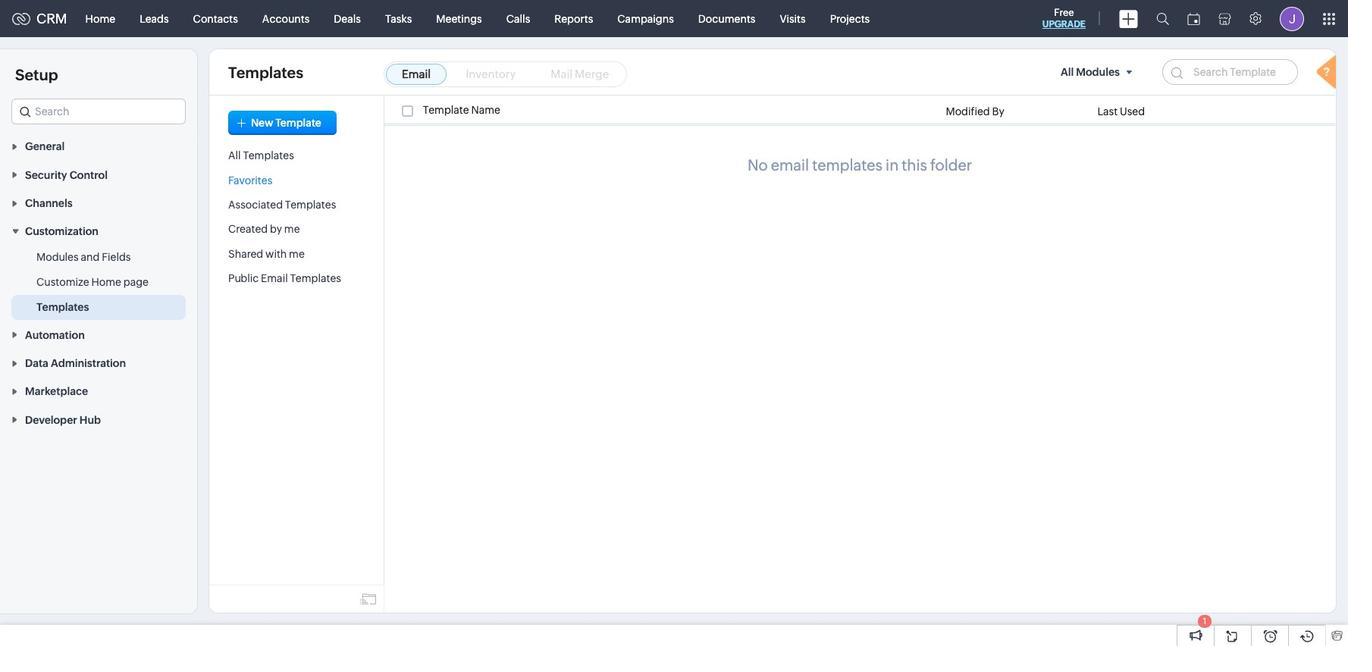 Task type: locate. For each thing, give the bounding box(es) containing it.
leads
[[140, 13, 169, 25]]

modified
[[946, 106, 990, 118]]

modules up customize
[[36, 251, 79, 263]]

create menu image
[[1119, 9, 1138, 28]]

administration
[[51, 357, 126, 369]]

projects link
[[818, 0, 882, 37]]

meetings
[[436, 13, 482, 25]]

by
[[992, 106, 1005, 118]]

deals
[[334, 13, 361, 25]]

modules inside customization region
[[36, 251, 79, 263]]

0 horizontal spatial email
[[261, 272, 288, 284]]

last used
[[1098, 106, 1145, 118]]

template right new
[[275, 117, 321, 129]]

all inside field
[[1061, 66, 1074, 78]]

templates up new
[[228, 63, 303, 81]]

free upgrade
[[1042, 7, 1086, 30]]

templates
[[228, 63, 303, 81], [243, 150, 294, 162], [285, 199, 336, 211], [290, 272, 341, 284], [36, 301, 89, 313]]

1 horizontal spatial email
[[402, 67, 431, 80]]

all templates
[[228, 150, 294, 162]]

customization region
[[0, 245, 197, 320]]

favorites
[[228, 174, 272, 186]]

all for all modules
[[1061, 66, 1074, 78]]

home right crm
[[85, 13, 115, 25]]

general button
[[0, 132, 197, 160]]

used
[[1120, 106, 1145, 118]]

tasks link
[[373, 0, 424, 37]]

all down upgrade
[[1061, 66, 1074, 78]]

deals link
[[322, 0, 373, 37]]

search image
[[1156, 12, 1169, 25]]

me
[[284, 223, 300, 235], [289, 248, 305, 260]]

folder
[[930, 156, 972, 174]]

1 vertical spatial email
[[261, 272, 288, 284]]

profile element
[[1271, 0, 1313, 37]]

home
[[85, 13, 115, 25], [91, 276, 121, 288]]

no
[[748, 156, 768, 174]]

profile image
[[1280, 6, 1304, 31]]

leads link
[[127, 0, 181, 37]]

customize home page
[[36, 276, 149, 288]]

created
[[228, 223, 268, 235]]

and
[[81, 251, 100, 263]]

calls link
[[494, 0, 542, 37]]

this
[[902, 156, 927, 174]]

accounts link
[[250, 0, 322, 37]]

public
[[228, 272, 259, 284]]

modules
[[1076, 66, 1120, 78], [36, 251, 79, 263]]

template left "name"
[[423, 104, 469, 116]]

None field
[[11, 99, 186, 124]]

meetings link
[[424, 0, 494, 37]]

email down with
[[261, 272, 288, 284]]

templates up favorites link at the left of the page
[[243, 150, 294, 162]]

security
[[25, 169, 67, 181]]

1 vertical spatial modules
[[36, 251, 79, 263]]

free
[[1054, 7, 1074, 18]]

customization
[[25, 225, 99, 238]]

modified by
[[946, 106, 1005, 118]]

1 vertical spatial home
[[91, 276, 121, 288]]

reports
[[554, 13, 593, 25]]

contacts
[[193, 13, 238, 25]]

templates up created by me
[[285, 199, 336, 211]]

template name
[[423, 104, 500, 116]]

templates down customize
[[36, 301, 89, 313]]

0 vertical spatial all
[[1061, 66, 1074, 78]]

email link
[[386, 64, 447, 85]]

channels
[[25, 197, 73, 209]]

modules up last
[[1076, 66, 1120, 78]]

me right with
[[289, 248, 305, 260]]

1
[[1203, 616, 1207, 626]]

me right "by"
[[284, 223, 300, 235]]

1 horizontal spatial modules
[[1076, 66, 1120, 78]]

me for shared with me
[[289, 248, 305, 260]]

all up favorites link at the left of the page
[[228, 150, 241, 162]]

logo image
[[12, 13, 30, 25]]

template
[[423, 104, 469, 116], [275, 117, 321, 129]]

create menu element
[[1110, 0, 1147, 37]]

marketplace button
[[0, 377, 197, 405]]

accounts
[[262, 13, 310, 25]]

0 vertical spatial home
[[85, 13, 115, 25]]

new template button
[[228, 111, 337, 135]]

contacts link
[[181, 0, 250, 37]]

public email templates link
[[228, 272, 341, 284]]

1 horizontal spatial template
[[423, 104, 469, 116]]

upgrade
[[1042, 19, 1086, 30]]

home link
[[73, 0, 127, 37]]

in
[[886, 156, 899, 174]]

email up template name
[[402, 67, 431, 80]]

1 horizontal spatial all
[[1061, 66, 1074, 78]]

1 vertical spatial me
[[289, 248, 305, 260]]

Search Template text field
[[1162, 59, 1298, 85]]

0 vertical spatial modules
[[1076, 66, 1120, 78]]

1 vertical spatial all
[[228, 150, 241, 162]]

template inside "new template" button
[[275, 117, 321, 129]]

home down fields
[[91, 276, 121, 288]]

documents
[[698, 13, 756, 25]]

0 horizontal spatial template
[[275, 117, 321, 129]]

all
[[1061, 66, 1074, 78], [228, 150, 241, 162]]

calendar image
[[1187, 13, 1200, 25]]

0 horizontal spatial all
[[228, 150, 241, 162]]

0 vertical spatial me
[[284, 223, 300, 235]]

1 vertical spatial template
[[275, 117, 321, 129]]

0 horizontal spatial modules
[[36, 251, 79, 263]]

calls
[[506, 13, 530, 25]]

developer
[[25, 414, 77, 426]]



Task type: vqa. For each thing, say whether or not it's contained in the screenshot.
the New Template
yes



Task type: describe. For each thing, give the bounding box(es) containing it.
all templates link
[[228, 150, 294, 162]]

last
[[1098, 106, 1118, 118]]

search element
[[1147, 0, 1178, 37]]

associated templates
[[228, 199, 336, 211]]

data
[[25, 357, 48, 369]]

templates inside customization region
[[36, 301, 89, 313]]

campaigns link
[[605, 0, 686, 37]]

marketplace
[[25, 385, 88, 398]]

security control
[[25, 169, 108, 181]]

all modules
[[1061, 66, 1120, 78]]

hub
[[80, 414, 101, 426]]

customization button
[[0, 217, 197, 245]]

customize home page link
[[36, 275, 149, 290]]

visits
[[780, 13, 806, 25]]

fields
[[102, 251, 131, 263]]

new template
[[251, 117, 321, 129]]

reports link
[[542, 0, 605, 37]]

page
[[123, 276, 149, 288]]

modules inside field
[[1076, 66, 1120, 78]]

developer hub
[[25, 414, 101, 426]]

name
[[471, 104, 500, 116]]

templates down 'shared with me' 'link'
[[290, 272, 341, 284]]

tasks
[[385, 13, 412, 25]]

no email templates in this folder
[[748, 156, 972, 174]]

associated templates link
[[228, 199, 336, 211]]

developer hub button
[[0, 405, 197, 434]]

0 vertical spatial email
[[402, 67, 431, 80]]

automation button
[[0, 320, 197, 349]]

templates
[[812, 156, 883, 174]]

shared
[[228, 248, 263, 260]]

with
[[265, 248, 287, 260]]

public email templates
[[228, 272, 341, 284]]

email
[[771, 156, 809, 174]]

created by me link
[[228, 223, 300, 235]]

data administration
[[25, 357, 126, 369]]

crm link
[[12, 11, 67, 27]]

templates link
[[36, 300, 89, 315]]

data administration button
[[0, 349, 197, 377]]

setup
[[15, 66, 58, 83]]

crm
[[36, 11, 67, 27]]

associated
[[228, 199, 283, 211]]

visits link
[[768, 0, 818, 37]]

me for created by me
[[284, 223, 300, 235]]

home inside customization region
[[91, 276, 121, 288]]

campaigns
[[617, 13, 674, 25]]

all for all templates
[[228, 150, 241, 162]]

0 vertical spatial template
[[423, 104, 469, 116]]

projects
[[830, 13, 870, 25]]

All Modules field
[[1055, 59, 1143, 85]]

modules and fields
[[36, 251, 131, 263]]

modules and fields link
[[36, 250, 131, 265]]

shared with me link
[[228, 248, 305, 260]]

control
[[69, 169, 108, 181]]

channels button
[[0, 189, 197, 217]]

general
[[25, 141, 65, 153]]

new
[[251, 117, 273, 129]]

documents link
[[686, 0, 768, 37]]

automation
[[25, 329, 85, 341]]

Search text field
[[12, 99, 185, 124]]

security control button
[[0, 160, 197, 189]]

favorites link
[[228, 174, 272, 186]]

customize
[[36, 276, 89, 288]]

shared with me
[[228, 248, 305, 260]]

created by me
[[228, 223, 300, 235]]

by
[[270, 223, 282, 235]]



